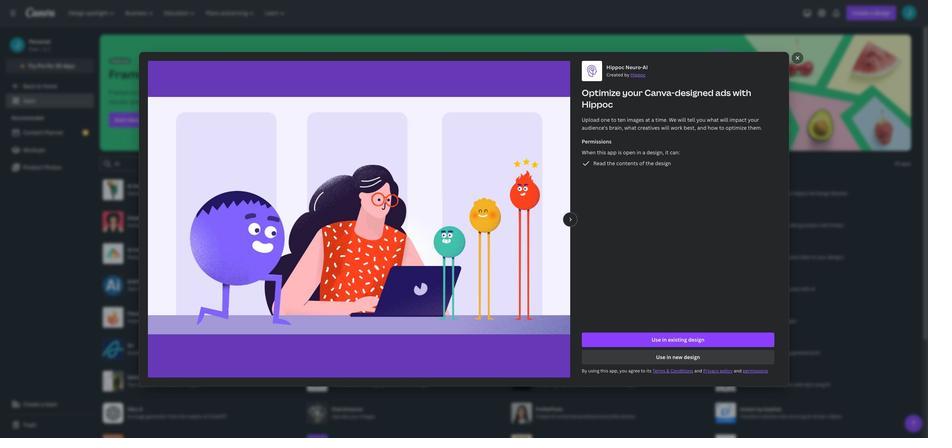 Task type: vqa. For each thing, say whether or not it's contained in the screenshot.
the A collage of irregular sharp edged shapes. The left-most shape is unfilled and is selected by the user Francis. Every other shape is filled with an image of a fruit on a colored background.
yes



Task type: locate. For each thing, give the bounding box(es) containing it.
a collage of irregular sharp edged shapes. the left-most shape is unfilled and is selected by the user francis. every other shape is filled with an image of a fruit on a colored background. image
[[705, 35, 911, 151]]

list
[[6, 125, 94, 175]]

Input field to search for apps search field
[[115, 157, 216, 171]]



Task type: describe. For each thing, give the bounding box(es) containing it.
top level navigation element
[[64, 6, 291, 20]]



